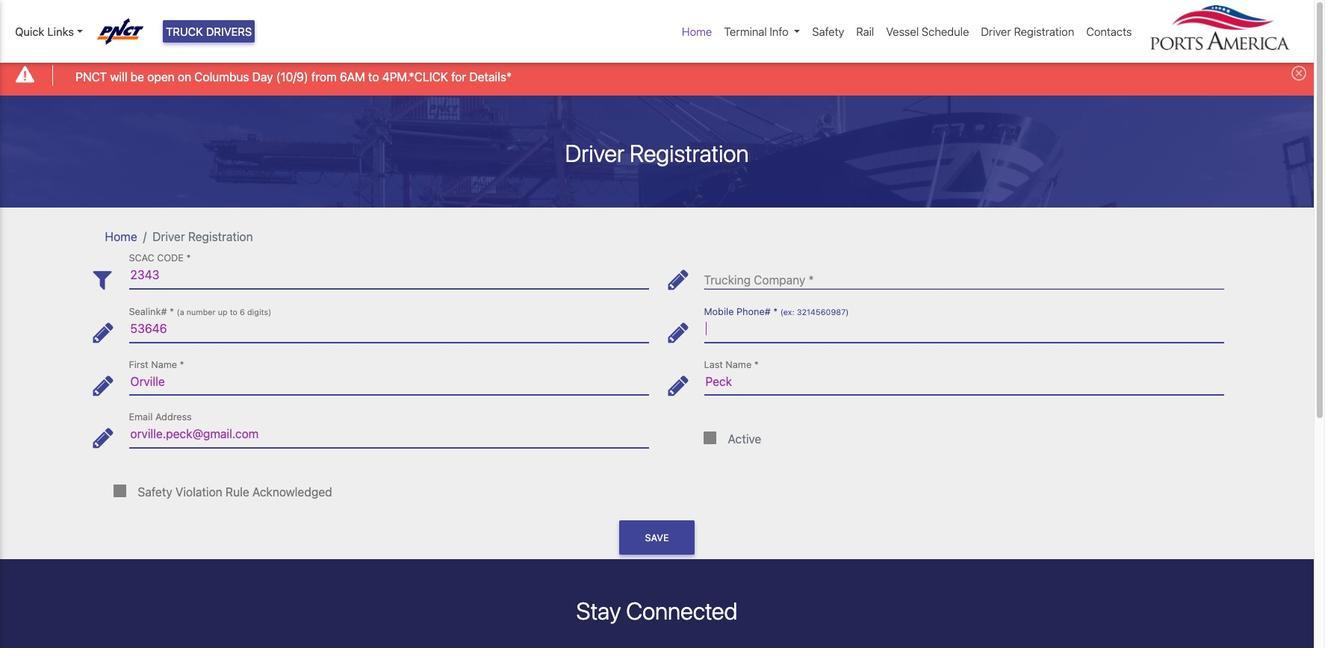 Task type: locate. For each thing, give the bounding box(es) containing it.
to inside sealink# * (a number up to 6 digits)
[[230, 308, 238, 317]]

safety left rail
[[813, 25, 845, 38]]

0 vertical spatial home
[[682, 25, 712, 38]]

mobile
[[704, 307, 734, 318]]

2 horizontal spatial driver
[[982, 25, 1012, 38]]

home link left "terminal"
[[676, 17, 718, 46]]

0 horizontal spatial driver
[[153, 230, 185, 243]]

safety for safety violation rule acknowledged
[[138, 486, 172, 499]]

home link
[[676, 17, 718, 46], [105, 230, 137, 243]]

scac
[[129, 253, 154, 264]]

2 vertical spatial driver registration
[[153, 230, 253, 243]]

to inside alert
[[368, 70, 379, 83]]

phone#
[[737, 307, 771, 318]]

terminal info
[[724, 25, 789, 38]]

pnct
[[76, 70, 107, 83]]

* for scac code *
[[186, 253, 191, 264]]

safety inside "link"
[[813, 25, 845, 38]]

driver registration
[[982, 25, 1075, 38], [565, 139, 749, 167], [153, 230, 253, 243]]

0 vertical spatial safety
[[813, 25, 845, 38]]

1 vertical spatial registration
[[630, 139, 749, 167]]

0 vertical spatial to
[[368, 70, 379, 83]]

First Name * text field
[[129, 368, 649, 396]]

home link up scac
[[105, 230, 137, 243]]

registration
[[1015, 25, 1075, 38], [630, 139, 749, 167], [188, 230, 253, 243]]

links
[[47, 25, 74, 38]]

name
[[151, 359, 177, 370], [726, 359, 752, 370]]

mobile phone# * (ex: 3214560987)
[[704, 307, 849, 318]]

2 name from the left
[[726, 359, 752, 370]]

0 horizontal spatial home
[[105, 230, 137, 243]]

2 vertical spatial driver
[[153, 230, 185, 243]]

* right first at the left
[[180, 359, 184, 370]]

*
[[186, 253, 191, 264], [809, 274, 814, 287], [170, 307, 174, 318], [774, 307, 778, 318], [180, 359, 184, 370], [755, 359, 759, 370]]

save button
[[620, 521, 695, 556]]

columbus
[[194, 70, 249, 83]]

1 vertical spatial safety
[[138, 486, 172, 499]]

home up scac
[[105, 230, 137, 243]]

0 horizontal spatial safety
[[138, 486, 172, 499]]

None text field
[[129, 316, 649, 343]]

vessel
[[887, 25, 919, 38]]

number
[[187, 308, 216, 317]]

1 horizontal spatial driver
[[565, 139, 625, 167]]

safety link
[[807, 17, 851, 46]]

driver
[[982, 25, 1012, 38], [565, 139, 625, 167], [153, 230, 185, 243]]

home
[[682, 25, 712, 38], [105, 230, 137, 243]]

stay
[[577, 597, 621, 626]]

2 horizontal spatial registration
[[1015, 25, 1075, 38]]

* right last
[[755, 359, 759, 370]]

0 horizontal spatial name
[[151, 359, 177, 370]]

company
[[754, 274, 806, 287]]

Trucking Company * text field
[[704, 262, 1225, 289]]

contacts link
[[1081, 17, 1139, 46]]

0 horizontal spatial driver registration
[[153, 230, 253, 243]]

1 horizontal spatial home
[[682, 25, 712, 38]]

* right code
[[186, 253, 191, 264]]

6am
[[340, 70, 365, 83]]

to left "6"
[[230, 308, 238, 317]]

* right company
[[809, 274, 814, 287]]

0 vertical spatial home link
[[676, 17, 718, 46]]

schedule
[[922, 25, 970, 38]]

1 vertical spatial home link
[[105, 230, 137, 243]]

to right 6am
[[368, 70, 379, 83]]

0 horizontal spatial registration
[[188, 230, 253, 243]]

for
[[451, 70, 466, 83]]

safety left violation
[[138, 486, 172, 499]]

be
[[131, 70, 144, 83]]

sealink# * (a number up to 6 digits)
[[129, 307, 271, 318]]

3214560987)
[[797, 308, 849, 317]]

violation
[[176, 486, 223, 499]]

(a
[[177, 308, 184, 317]]

will
[[110, 70, 127, 83]]

sealink#
[[129, 307, 167, 318]]

name right last
[[726, 359, 752, 370]]

1 vertical spatial driver
[[565, 139, 625, 167]]

close image
[[1292, 66, 1307, 81]]

1 horizontal spatial safety
[[813, 25, 845, 38]]

None text field
[[704, 316, 1225, 343]]

last
[[704, 359, 723, 370]]

to
[[368, 70, 379, 83], [230, 308, 238, 317]]

rule
[[226, 486, 249, 499]]

info
[[770, 25, 789, 38]]

1 horizontal spatial name
[[726, 359, 752, 370]]

(10/9)
[[276, 70, 308, 83]]

2 vertical spatial registration
[[188, 230, 253, 243]]

safety for safety
[[813, 25, 845, 38]]

acknowledged
[[252, 486, 332, 499]]

0 horizontal spatial home link
[[105, 230, 137, 243]]

name right first at the left
[[151, 359, 177, 370]]

home left "terminal"
[[682, 25, 712, 38]]

quick
[[15, 25, 44, 38]]

email
[[129, 412, 153, 423]]

0 vertical spatial driver registration
[[982, 25, 1075, 38]]

on
[[178, 70, 191, 83]]

vessel schedule
[[887, 25, 970, 38]]

* left (ex: on the right
[[774, 307, 778, 318]]

1 horizontal spatial to
[[368, 70, 379, 83]]

safety
[[813, 25, 845, 38], [138, 486, 172, 499]]

2 horizontal spatial driver registration
[[982, 25, 1075, 38]]

pnct will be open on columbus day (10/9) from 6am to 4pm.*click for details*
[[76, 70, 512, 83]]

quick links link
[[15, 23, 83, 40]]

0 vertical spatial registration
[[1015, 25, 1075, 38]]

1 vertical spatial driver registration
[[565, 139, 749, 167]]

trucking
[[704, 274, 751, 287]]

1 vertical spatial to
[[230, 308, 238, 317]]

0 horizontal spatial to
[[230, 308, 238, 317]]

* for mobile phone# * (ex: 3214560987)
[[774, 307, 778, 318]]

1 name from the left
[[151, 359, 177, 370]]

0 vertical spatial driver
[[982, 25, 1012, 38]]



Task type: vqa. For each thing, say whether or not it's contained in the screenshot.
the rightmost Arrival
no



Task type: describe. For each thing, give the bounding box(es) containing it.
pnct will be open on columbus day (10/9) from 6am to 4pm.*click for details* link
[[76, 68, 512, 86]]

* for trucking company *
[[809, 274, 814, 287]]

scac code *
[[129, 253, 191, 264]]

quick links
[[15, 25, 74, 38]]

1 horizontal spatial driver registration
[[565, 139, 749, 167]]

drivers
[[206, 25, 252, 38]]

4pm.*click
[[382, 70, 448, 83]]

open
[[147, 70, 175, 83]]

truck drivers link
[[163, 20, 255, 43]]

terminal info link
[[718, 17, 807, 46]]

last name *
[[704, 359, 759, 370]]

* for first name *
[[180, 359, 184, 370]]

pnct will be open on columbus day (10/9) from 6am to 4pm.*click for details* alert
[[0, 55, 1315, 95]]

truck
[[166, 25, 203, 38]]

* for last name *
[[755, 359, 759, 370]]

details*
[[470, 70, 512, 83]]

email address
[[129, 412, 192, 423]]

terminal
[[724, 25, 767, 38]]

trucking company *
[[704, 274, 814, 287]]

contacts
[[1087, 25, 1133, 38]]

rail link
[[851, 17, 881, 46]]

day
[[252, 70, 273, 83]]

driver inside the driver registration link
[[982, 25, 1012, 38]]

name for first
[[151, 359, 177, 370]]

up
[[218, 308, 228, 317]]

6
[[240, 308, 245, 317]]

from
[[312, 70, 337, 83]]

vessel schedule link
[[881, 17, 976, 46]]

1 horizontal spatial home link
[[676, 17, 718, 46]]

rail
[[857, 25, 875, 38]]

SCAC CODE * search field
[[129, 262, 649, 289]]

digits)
[[247, 308, 271, 317]]

first
[[129, 359, 149, 370]]

name for last
[[726, 359, 752, 370]]

1 vertical spatial home
[[105, 230, 137, 243]]

Last Name * text field
[[704, 368, 1225, 396]]

(ex:
[[781, 308, 795, 317]]

stay connected
[[577, 597, 738, 626]]

safety violation rule acknowledged
[[138, 486, 332, 499]]

truck drivers
[[166, 25, 252, 38]]

Email Address text field
[[129, 421, 649, 448]]

connected
[[626, 597, 738, 626]]

code
[[157, 253, 184, 264]]

save
[[645, 533, 669, 544]]

address
[[155, 412, 192, 423]]

1 horizontal spatial registration
[[630, 139, 749, 167]]

driver registration link
[[976, 17, 1081, 46]]

active
[[728, 433, 762, 446]]

first name *
[[129, 359, 184, 370]]

* left '(a'
[[170, 307, 174, 318]]



